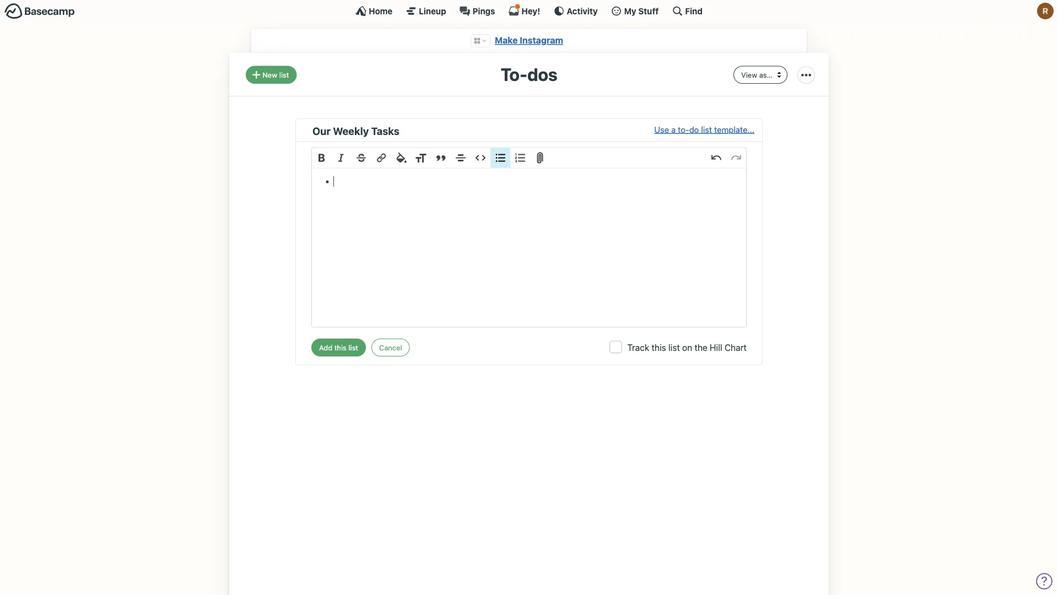 Task type: describe. For each thing, give the bounding box(es) containing it.
activity link
[[554, 6, 598, 17]]

To-do list description: Add extra details or attach a file text field
[[312, 168, 747, 327]]

switch accounts image
[[4, 3, 75, 20]]

track this list on the hill chart
[[628, 342, 747, 353]]

my stuff
[[625, 6, 659, 16]]

ruby image
[[1038, 3, 1054, 19]]

hey! button
[[509, 4, 541, 17]]

home
[[369, 6, 393, 16]]

as…
[[760, 71, 773, 79]]

0 vertical spatial list
[[279, 71, 289, 79]]

make instagram
[[495, 35, 564, 45]]

pings
[[473, 6, 495, 16]]

hill chart
[[710, 342, 747, 353]]

use
[[655, 125, 670, 134]]

lineup
[[419, 6, 446, 16]]

1 horizontal spatial list
[[669, 342, 680, 353]]

find button
[[672, 6, 703, 17]]

track
[[628, 342, 650, 353]]

to-
[[501, 64, 528, 85]]

the
[[695, 342, 708, 353]]

my
[[625, 6, 637, 16]]

dos
[[528, 64, 558, 85]]

stuff
[[639, 6, 659, 16]]



Task type: locate. For each thing, give the bounding box(es) containing it.
find
[[686, 6, 703, 16]]

list
[[279, 71, 289, 79], [702, 125, 713, 134], [669, 342, 680, 353]]

home link
[[356, 6, 393, 17]]

make
[[495, 35, 518, 45]]

list left on
[[669, 342, 680, 353]]

2 vertical spatial list
[[669, 342, 680, 353]]

use a to-do list template... link
[[655, 123, 755, 139]]

my stuff button
[[611, 6, 659, 17]]

new list link
[[246, 66, 297, 84]]

list right new
[[279, 71, 289, 79]]

2 horizontal spatial list
[[702, 125, 713, 134]]

this
[[652, 342, 667, 353]]

None submit
[[312, 339, 366, 357]]

do
[[690, 125, 699, 134]]

to-dos
[[501, 64, 558, 85]]

instagram
[[520, 35, 564, 45]]

main element
[[0, 0, 1059, 22]]

list right do
[[702, 125, 713, 134]]

make instagram link
[[495, 35, 564, 45]]

hey!
[[522, 6, 541, 16]]

activity
[[567, 6, 598, 16]]

use a to-do list template...
[[655, 125, 755, 134]]

lineup link
[[406, 6, 446, 17]]

Name this list… text field
[[313, 123, 655, 139]]

pings button
[[460, 6, 495, 17]]

view as… button
[[734, 66, 788, 84]]

view as…
[[742, 71, 773, 79]]

to-
[[678, 125, 690, 134]]

cancel button
[[372, 339, 410, 357]]

0 horizontal spatial list
[[279, 71, 289, 79]]

template...
[[715, 125, 755, 134]]

new
[[263, 71, 277, 79]]

1 vertical spatial list
[[702, 125, 713, 134]]

view
[[742, 71, 758, 79]]

a
[[672, 125, 676, 134]]

new list
[[263, 71, 289, 79]]

on
[[683, 342, 693, 353]]

cancel
[[379, 344, 402, 352]]



Task type: vqa. For each thing, say whether or not it's contained in the screenshot.
Cancel
yes



